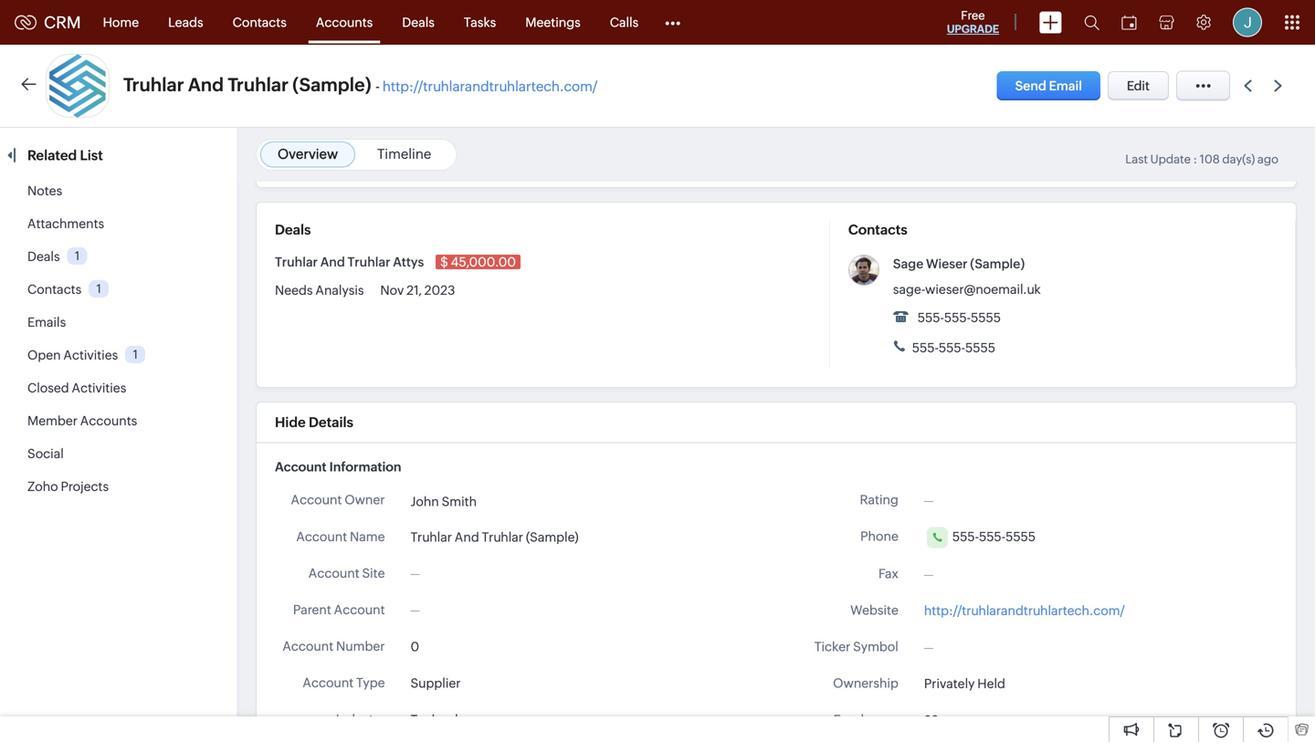 Task type: vqa. For each thing, say whether or not it's contained in the screenshot.


Task type: locate. For each thing, give the bounding box(es) containing it.
0 vertical spatial 5555
[[971, 311, 1001, 325]]

account down account owner
[[296, 530, 347, 544]]

http://truhlarandtruhlartech.com/ link
[[383, 79, 598, 95], [925, 604, 1125, 619]]

truhlar
[[123, 74, 184, 95], [228, 74, 289, 95], [275, 255, 318, 270], [348, 255, 391, 270], [411, 530, 452, 545], [482, 530, 524, 545]]

accounts down the closed activities link at the bottom left of page
[[80, 414, 137, 429]]

member accounts
[[27, 414, 137, 429]]

update
[[1151, 153, 1191, 166]]

2 vertical spatial 1
[[133, 348, 138, 362]]

employees
[[834, 713, 899, 728]]

1 vertical spatial contacts
[[849, 222, 908, 238]]

and for truhlar and truhlar attys
[[320, 255, 345, 270]]

2 vertical spatial deals
[[27, 249, 60, 264]]

and down smith
[[455, 530, 479, 545]]

account type
[[303, 676, 385, 691]]

1 right the 'open activities' link
[[133, 348, 138, 362]]

deals
[[402, 15, 435, 30], [275, 222, 311, 238], [27, 249, 60, 264]]

0 vertical spatial and
[[188, 74, 224, 95]]

contacts up emails link
[[27, 282, 82, 297]]

hide
[[275, 415, 306, 431]]

deals link left tasks
[[388, 0, 449, 44]]

0 horizontal spatial http://truhlarandtruhlartech.com/ link
[[383, 79, 598, 95]]

activities for open activities
[[63, 348, 118, 363]]

contacts link up emails link
[[27, 282, 82, 297]]

1 vertical spatial deals
[[275, 222, 311, 238]]

hide details link
[[275, 415, 354, 431]]

activities up the closed activities link at the bottom left of page
[[63, 348, 118, 363]]

activities up member accounts "link"
[[72, 381, 126, 396]]

closed activities
[[27, 381, 126, 396]]

attachments
[[27, 217, 104, 231]]

contacts up sage
[[849, 222, 908, 238]]

2 vertical spatial 555-555-5555
[[953, 530, 1036, 545]]

details
[[309, 415, 354, 431]]

0 horizontal spatial accounts
[[80, 414, 137, 429]]

notes link
[[27, 184, 62, 198]]

1 vertical spatial deals link
[[27, 249, 60, 264]]

0 vertical spatial contacts
[[233, 15, 287, 30]]

1 horizontal spatial (sample)
[[526, 530, 579, 545]]

closed activities link
[[27, 381, 126, 396]]

1 vertical spatial activities
[[72, 381, 126, 396]]

2023
[[425, 283, 455, 298]]

needs
[[275, 283, 313, 298]]

0 vertical spatial http://truhlarandtruhlartech.com/
[[383, 79, 598, 95]]

0 vertical spatial deals
[[402, 15, 435, 30]]

1 down 'attachments'
[[75, 249, 80, 263]]

0 vertical spatial http://truhlarandtruhlartech.com/ link
[[383, 79, 598, 95]]

john smith
[[411, 495, 477, 509]]

truhlar and truhlar attys
[[275, 255, 427, 270]]

1 for deals
[[75, 249, 80, 263]]

1 horizontal spatial deals link
[[388, 0, 449, 44]]

0 horizontal spatial contacts
[[27, 282, 82, 297]]

open activities link
[[27, 348, 118, 363]]

industry
[[336, 713, 385, 727]]

1 vertical spatial 5555
[[966, 341, 996, 355]]

leads link
[[154, 0, 218, 44]]

wieser@noemail.uk
[[926, 282, 1041, 297]]

(sample) for truhlar and truhlar (sample) - http://truhlarandtruhlartech.com/
[[293, 74, 372, 95]]

21,
[[407, 283, 422, 298]]

0 vertical spatial 1
[[75, 249, 80, 263]]

1 horizontal spatial 1
[[96, 282, 101, 296]]

deals link
[[388, 0, 449, 44], [27, 249, 60, 264]]

1 horizontal spatial http://truhlarandtruhlartech.com/
[[925, 604, 1125, 619]]

account down account information
[[291, 493, 342, 508]]

http://truhlarandtruhlartech.com/ link up held
[[925, 604, 1125, 619]]

smith
[[442, 495, 477, 509]]

last
[[1126, 153, 1148, 166]]

http://truhlarandtruhlartech.com/ link down tasks link
[[383, 79, 598, 95]]

open activities
[[27, 348, 118, 363]]

accounts link
[[301, 0, 388, 44]]

0 vertical spatial 555-555-5555
[[915, 311, 1001, 325]]

and down leads link
[[188, 74, 224, 95]]

2 horizontal spatial contacts
[[849, 222, 908, 238]]

2 vertical spatial and
[[455, 530, 479, 545]]

sage wieser (sample) link
[[894, 257, 1025, 271]]

truhlar and truhlar (sample) - http://truhlarandtruhlartech.com/
[[123, 74, 598, 95]]

john
[[411, 495, 439, 509]]

1 vertical spatial http://truhlarandtruhlartech.com/
[[925, 604, 1125, 619]]

1 vertical spatial (sample)
[[971, 257, 1025, 271]]

0 horizontal spatial 1
[[75, 249, 80, 263]]

ticker symbol
[[815, 640, 899, 655]]

1 vertical spatial and
[[320, 255, 345, 270]]

needs analysis
[[275, 283, 367, 298]]

1 horizontal spatial http://truhlarandtruhlartech.com/ link
[[925, 604, 1125, 619]]

send email
[[1016, 79, 1083, 93]]

account up parent account
[[309, 566, 360, 581]]

1 vertical spatial http://truhlarandtruhlartech.com/ link
[[925, 604, 1125, 619]]

account down parent
[[283, 639, 334, 654]]

account for account name
[[296, 530, 347, 544]]

http://truhlarandtruhlartech.com/ down tasks link
[[383, 79, 598, 95]]

1 up open activities
[[96, 282, 101, 296]]

deals left tasks link
[[402, 15, 435, 30]]

symbol
[[854, 640, 899, 655]]

0 vertical spatial deals link
[[388, 0, 449, 44]]

next record image
[[1275, 80, 1286, 92]]

5555
[[971, 311, 1001, 325], [966, 341, 996, 355], [1006, 530, 1036, 545]]

0 vertical spatial (sample)
[[293, 74, 372, 95]]

deals up needs
[[275, 222, 311, 238]]

and up "analysis"
[[320, 255, 345, 270]]

sage
[[894, 257, 924, 271]]

2 vertical spatial (sample)
[[526, 530, 579, 545]]

contacts link right "leads"
[[218, 0, 301, 44]]

last update : 108 day(s) ago
[[1126, 153, 1279, 166]]

closed
[[27, 381, 69, 396]]

1 horizontal spatial deals
[[275, 222, 311, 238]]

$ 45,000.00
[[440, 255, 516, 270]]

activities for closed activities
[[72, 381, 126, 396]]

account
[[275, 460, 327, 475], [291, 493, 342, 508], [296, 530, 347, 544], [309, 566, 360, 581], [334, 603, 385, 618], [283, 639, 334, 654], [303, 676, 354, 691]]

deals down 'attachments'
[[27, 249, 60, 264]]

deals link down 'attachments'
[[27, 249, 60, 264]]

contacts link
[[218, 0, 301, 44], [27, 282, 82, 297]]

notes
[[27, 184, 62, 198]]

account for account information
[[275, 460, 327, 475]]

activities
[[63, 348, 118, 363], [72, 381, 126, 396]]

0 horizontal spatial (sample)
[[293, 74, 372, 95]]

1 horizontal spatial and
[[320, 255, 345, 270]]

number
[[336, 639, 385, 654]]

2 horizontal spatial 1
[[133, 348, 138, 362]]

1 horizontal spatial contacts
[[233, 15, 287, 30]]

0 horizontal spatial http://truhlarandtruhlartech.com/
[[383, 79, 598, 95]]

and for truhlar and truhlar (sample) - http://truhlarandtruhlartech.com/
[[188, 74, 224, 95]]

0 horizontal spatial contacts link
[[27, 282, 82, 297]]

analysis
[[316, 283, 364, 298]]

contacts right leads link
[[233, 15, 287, 30]]

list
[[80, 148, 103, 164]]

attachments link
[[27, 217, 104, 231]]

account for account number
[[283, 639, 334, 654]]

108
[[1200, 153, 1220, 166]]

(sample)
[[293, 74, 372, 95], [971, 257, 1025, 271], [526, 530, 579, 545]]

ticker
[[815, 640, 851, 655]]

http://truhlarandtruhlartech.com/ up held
[[925, 604, 1125, 619]]

information
[[329, 460, 402, 475]]

home
[[103, 15, 139, 30]]

http://truhlarandtruhlartech.com/ inside truhlar and truhlar (sample) - http://truhlarandtruhlartech.com/
[[383, 79, 598, 95]]

and
[[188, 74, 224, 95], [320, 255, 345, 270], [455, 530, 479, 545]]

emails link
[[27, 315, 66, 330]]

1 vertical spatial 1
[[96, 282, 101, 296]]

related list
[[27, 148, 106, 164]]

1 horizontal spatial accounts
[[316, 15, 373, 30]]

0 vertical spatial activities
[[63, 348, 118, 363]]

attys
[[393, 255, 424, 270]]

rating
[[860, 493, 899, 508]]

create menu element
[[1029, 0, 1074, 44]]

social link
[[27, 447, 64, 461]]

account down account number
[[303, 676, 354, 691]]

2 horizontal spatial and
[[455, 530, 479, 545]]

accounts up truhlar and truhlar (sample) - http://truhlarandtruhlartech.com/
[[316, 15, 373, 30]]

1 horizontal spatial contacts link
[[218, 0, 301, 44]]

search element
[[1074, 0, 1111, 45]]

0 horizontal spatial and
[[188, 74, 224, 95]]

free
[[961, 9, 985, 22]]

crm link
[[15, 13, 81, 32]]

account name
[[296, 530, 385, 544]]

accounts
[[316, 15, 373, 30], [80, 414, 137, 429]]

account down hide
[[275, 460, 327, 475]]

555-555-5555
[[915, 311, 1001, 325], [910, 341, 996, 355], [953, 530, 1036, 545]]



Task type: describe. For each thing, give the bounding box(es) containing it.
edit button
[[1108, 71, 1170, 101]]

overview
[[278, 146, 338, 162]]

parent
[[293, 603, 331, 618]]

parent account
[[293, 603, 385, 618]]

1 vertical spatial accounts
[[80, 414, 137, 429]]

account for account site
[[309, 566, 360, 581]]

1 for open activities
[[133, 348, 138, 362]]

2 horizontal spatial deals
[[402, 15, 435, 30]]

45,000.00
[[451, 255, 516, 270]]

site
[[362, 566, 385, 581]]

account for account type
[[303, 676, 354, 691]]

previous record image
[[1244, 80, 1253, 92]]

logo image
[[15, 15, 37, 30]]

fax
[[879, 567, 899, 582]]

nov 21, 2023
[[380, 283, 455, 298]]

account up "number" on the left bottom of page
[[334, 603, 385, 618]]

nov
[[380, 283, 404, 298]]

2 vertical spatial contacts
[[27, 282, 82, 297]]

emails
[[27, 315, 66, 330]]

upgrade
[[947, 23, 1000, 35]]

1 vertical spatial 555-555-5555
[[910, 341, 996, 355]]

timeline
[[377, 146, 432, 162]]

day(s)
[[1223, 153, 1256, 166]]

privately held
[[925, 677, 1006, 692]]

type
[[356, 676, 385, 691]]

home link
[[88, 0, 154, 44]]

truhlar and truhlar (sample)
[[411, 530, 579, 545]]

owner
[[345, 493, 385, 508]]

email
[[1049, 79, 1083, 93]]

create menu image
[[1040, 11, 1063, 33]]

meetings link
[[511, 0, 595, 44]]

account site
[[309, 566, 385, 581]]

privately
[[925, 677, 975, 692]]

ago
[[1258, 153, 1279, 166]]

0 vertical spatial accounts
[[316, 15, 373, 30]]

edit
[[1127, 79, 1150, 93]]

account owner
[[291, 493, 385, 508]]

23
[[925, 714, 939, 728]]

open
[[27, 348, 61, 363]]

phone
[[861, 529, 899, 544]]

2 horizontal spatial (sample)
[[971, 257, 1025, 271]]

tasks link
[[449, 0, 511, 44]]

timeline link
[[377, 146, 432, 162]]

1 for contacts
[[96, 282, 101, 296]]

$
[[440, 255, 448, 270]]

wieser
[[926, 257, 968, 271]]

and for truhlar and truhlar (sample)
[[455, 530, 479, 545]]

account for account owner
[[291, 493, 342, 508]]

:
[[1194, 153, 1198, 166]]

zoho projects
[[27, 480, 109, 494]]

free upgrade
[[947, 9, 1000, 35]]

0 horizontal spatial deals
[[27, 249, 60, 264]]

profile image
[[1233, 8, 1263, 37]]

social
[[27, 447, 64, 461]]

truhlar and truhlar attys link
[[275, 255, 427, 270]]

(sample) for truhlar and truhlar (sample)
[[526, 530, 579, 545]]

calendar image
[[1122, 15, 1138, 30]]

zoho
[[27, 480, 58, 494]]

leads
[[168, 15, 203, 30]]

calls
[[610, 15, 639, 30]]

name
[[350, 530, 385, 544]]

0
[[411, 640, 419, 655]]

related
[[27, 148, 77, 164]]

search image
[[1085, 15, 1100, 30]]

ownership
[[833, 677, 899, 691]]

Other Modules field
[[654, 8, 693, 37]]

2 vertical spatial 5555
[[1006, 530, 1036, 545]]

crm
[[44, 13, 81, 32]]

sage-wieser@noemail.uk link
[[894, 282, 1041, 297]]

profile element
[[1223, 0, 1274, 44]]

account number
[[283, 639, 385, 654]]

projects
[[61, 480, 109, 494]]

-
[[376, 79, 380, 95]]

supplier
[[411, 676, 461, 691]]

meetings
[[526, 15, 581, 30]]

overview link
[[278, 146, 338, 162]]

website
[[851, 603, 899, 618]]

0 horizontal spatial deals link
[[27, 249, 60, 264]]

member
[[27, 414, 78, 429]]

technology
[[411, 713, 481, 728]]

sage-wieser@noemail.uk
[[894, 282, 1041, 297]]

calls link
[[595, 0, 654, 44]]

sage-
[[894, 282, 926, 297]]

held
[[978, 677, 1006, 692]]

account information
[[275, 460, 402, 475]]

1 vertical spatial contacts link
[[27, 282, 82, 297]]

0 vertical spatial contacts link
[[218, 0, 301, 44]]

sage wieser (sample)
[[894, 257, 1025, 271]]

send
[[1016, 79, 1047, 93]]

tasks
[[464, 15, 496, 30]]



